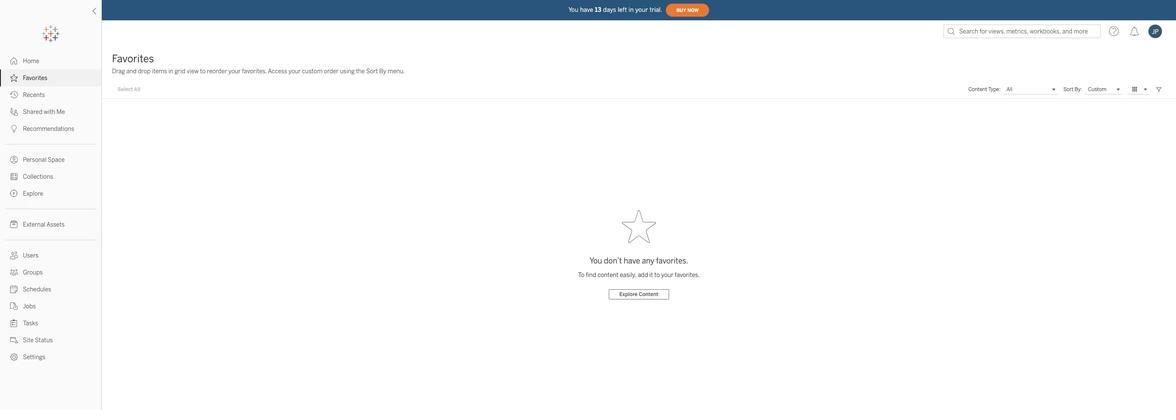 Task type: locate. For each thing, give the bounding box(es) containing it.
7 by text only_f5he34f image from the top
[[10, 320, 18, 328]]

favorites. left access
[[242, 68, 267, 75]]

1 vertical spatial sort
[[1063, 87, 1073, 92]]

favorites
[[112, 53, 154, 65], [23, 75, 47, 82]]

all
[[134, 87, 140, 92], [1007, 87, 1012, 92]]

by text only_f5he34f image inside the recents 'link'
[[10, 91, 18, 99]]

content left "type:" on the right top of page
[[968, 87, 987, 92]]

5 by text only_f5he34f image from the top
[[10, 286, 18, 294]]

1 horizontal spatial have
[[624, 256, 640, 266]]

by text only_f5he34f image inside tasks link
[[10, 320, 18, 328]]

by:
[[1075, 87, 1082, 92]]

1 horizontal spatial in
[[629, 6, 634, 13]]

by text only_f5he34f image for schedules
[[10, 286, 18, 294]]

home link
[[0, 53, 101, 70]]

1 vertical spatial content
[[639, 292, 659, 298]]

by text only_f5he34f image inside settings "link"
[[10, 354, 18, 361]]

site status
[[23, 337, 53, 345]]

by text only_f5he34f image for shared with me
[[10, 108, 18, 116]]

personal
[[23, 157, 46, 164]]

you left "13" at the right top
[[568, 6, 578, 13]]

0 horizontal spatial explore
[[23, 191, 43, 198]]

0 vertical spatial you
[[568, 6, 578, 13]]

to inside favorites drag and drop items in grid view to reorder your favorites. access your custom order using the sort by menu.
[[200, 68, 206, 75]]

you for you don't have any favorites.
[[590, 256, 602, 266]]

1 vertical spatial to
[[654, 272, 660, 279]]

5 by text only_f5he34f image from the top
[[10, 221, 18, 229]]

you have 13 days left in your trial.
[[568, 6, 662, 13]]

6 by text only_f5he34f image from the top
[[10, 252, 18, 260]]

by text only_f5he34f image left users
[[10, 252, 18, 260]]

schedules link
[[0, 281, 101, 298]]

in for favorites
[[168, 68, 173, 75]]

favorites inside favorites drag and drop items in grid view to reorder your favorites. access your custom order using the sort by menu.
[[112, 53, 154, 65]]

0 horizontal spatial to
[[200, 68, 206, 75]]

by text only_f5he34f image
[[10, 91, 18, 99], [10, 108, 18, 116], [10, 156, 18, 164], [10, 190, 18, 198], [10, 286, 18, 294], [10, 303, 18, 311], [10, 320, 18, 328], [10, 337, 18, 345], [10, 354, 18, 361]]

content
[[598, 272, 619, 279]]

2 by text only_f5he34f image from the top
[[10, 108, 18, 116]]

4 by text only_f5he34f image from the top
[[10, 173, 18, 181]]

0 vertical spatial favorites.
[[242, 68, 267, 75]]

select all
[[118, 87, 140, 92]]

favorites link
[[0, 70, 101, 87]]

in inside favorites drag and drop items in grid view to reorder your favorites. access your custom order using the sort by menu.
[[168, 68, 173, 75]]

favorites. right any
[[656, 256, 688, 266]]

4 by text only_f5he34f image from the top
[[10, 190, 18, 198]]

by text only_f5he34f image left collections
[[10, 173, 18, 181]]

sort left by at top
[[366, 68, 378, 75]]

have
[[580, 6, 593, 13], [624, 256, 640, 266]]

your left trial.
[[635, 6, 648, 13]]

collections
[[23, 174, 53, 181]]

1 all from the left
[[134, 87, 140, 92]]

by text only_f5he34f image for recents
[[10, 91, 18, 99]]

9 by text only_f5he34f image from the top
[[10, 354, 18, 361]]

to
[[200, 68, 206, 75], [654, 272, 660, 279]]

explore
[[23, 191, 43, 198], [619, 292, 638, 298]]

by text only_f5he34f image for recommendations
[[10, 125, 18, 133]]

you don't have any favorites.
[[590, 256, 688, 266]]

0 vertical spatial content
[[968, 87, 987, 92]]

1 vertical spatial in
[[168, 68, 173, 75]]

tasks link
[[0, 315, 101, 332]]

by text only_f5he34f image down 'home' link
[[10, 74, 18, 82]]

3 by text only_f5he34f image from the top
[[10, 156, 18, 164]]

content down the it
[[639, 292, 659, 298]]

explore down collections
[[23, 191, 43, 198]]

by text only_f5he34f image inside 'site status' link
[[10, 337, 18, 345]]

sort
[[366, 68, 378, 75], [1063, 87, 1073, 92]]

0 horizontal spatial have
[[580, 6, 593, 13]]

3 by text only_f5he34f image from the top
[[10, 125, 18, 133]]

all right "type:" on the right top of page
[[1007, 87, 1012, 92]]

add
[[638, 272, 648, 279]]

by text only_f5he34f image for tasks
[[10, 320, 18, 328]]

by text only_f5he34f image inside 'home' link
[[10, 57, 18, 65]]

favorites inside main navigation. press the up and down arrow keys to access links. element
[[23, 75, 47, 82]]

don't
[[604, 256, 622, 266]]

menu.
[[388, 68, 405, 75]]

by text only_f5he34f image for settings
[[10, 354, 18, 361]]

favorites drag and drop items in grid view to reorder your favorites. access your custom order using the sort by menu.
[[112, 53, 405, 75]]

6 by text only_f5he34f image from the top
[[10, 303, 18, 311]]

by text only_f5he34f image inside favorites link
[[10, 74, 18, 82]]

0 horizontal spatial sort
[[366, 68, 378, 75]]

1 horizontal spatial all
[[1007, 87, 1012, 92]]

by text only_f5he34f image for site status
[[10, 337, 18, 345]]

by text only_f5he34f image inside external assets link
[[10, 221, 18, 229]]

and
[[126, 68, 137, 75]]

you for you have 13 days left in your trial.
[[568, 6, 578, 13]]

favorites up and
[[112, 53, 154, 65]]

by text only_f5he34f image for favorites
[[10, 74, 18, 82]]

8 by text only_f5he34f image from the top
[[10, 337, 18, 345]]

by text only_f5he34f image inside recommendations "link"
[[10, 125, 18, 133]]

buy now button
[[666, 3, 709, 17]]

1 vertical spatial have
[[624, 256, 640, 266]]

tasks
[[23, 320, 38, 328]]

1 vertical spatial explore
[[619, 292, 638, 298]]

favorites. right the it
[[675, 272, 700, 279]]

0 vertical spatial favorites
[[112, 53, 154, 65]]

0 vertical spatial sort
[[366, 68, 378, 75]]

by text only_f5he34f image inside users link
[[10, 252, 18, 260]]

content
[[968, 87, 987, 92], [639, 292, 659, 298]]

sort by:
[[1063, 87, 1082, 92]]

access
[[268, 68, 287, 75]]

drag
[[112, 68, 125, 75]]

by text only_f5he34f image for external assets
[[10, 221, 18, 229]]

Search for views, metrics, workbooks, and more text field
[[944, 25, 1101, 38]]

explore down easily,
[[619, 292, 638, 298]]

in right left
[[629, 6, 634, 13]]

select all button
[[112, 84, 146, 95]]

settings link
[[0, 349, 101, 366]]

1 horizontal spatial you
[[590, 256, 602, 266]]

by text only_f5he34f image left external
[[10, 221, 18, 229]]

status
[[35, 337, 53, 345]]

navigation panel element
[[0, 25, 101, 366]]

left
[[618, 6, 627, 13]]

favorites.
[[242, 68, 267, 75], [656, 256, 688, 266], [675, 272, 700, 279]]

0 vertical spatial in
[[629, 6, 634, 13]]

in
[[629, 6, 634, 13], [168, 68, 173, 75]]

by text only_f5he34f image left home
[[10, 57, 18, 65]]

0 horizontal spatial you
[[568, 6, 578, 13]]

find
[[586, 272, 596, 279]]

any
[[642, 256, 654, 266]]

by text only_f5he34f image inside schedules link
[[10, 286, 18, 294]]

recents
[[23, 92, 45, 99]]

you up find at the bottom
[[590, 256, 602, 266]]

favorites for favorites drag and drop items in grid view to reorder your favorites. access your custom order using the sort by menu.
[[112, 53, 154, 65]]

0 horizontal spatial favorites
[[23, 75, 47, 82]]

0 horizontal spatial content
[[639, 292, 659, 298]]

have left "13" at the right top
[[580, 6, 593, 13]]

main navigation. press the up and down arrow keys to access links. element
[[0, 53, 101, 366]]

0 horizontal spatial in
[[168, 68, 173, 75]]

explore inside button
[[619, 292, 638, 298]]

by text only_f5he34f image inside personal space link
[[10, 156, 18, 164]]

to
[[578, 272, 585, 279]]

have up easily,
[[624, 256, 640, 266]]

shared with me link
[[0, 104, 101, 120]]

1 horizontal spatial explore
[[619, 292, 638, 298]]

7 by text only_f5he34f image from the top
[[10, 269, 18, 277]]

to right view
[[200, 68, 206, 75]]

by
[[379, 68, 386, 75]]

by text only_f5he34f image inside the shared with me link
[[10, 108, 18, 116]]

1 horizontal spatial favorites
[[112, 53, 154, 65]]

using
[[340, 68, 355, 75]]

sort left by:
[[1063, 87, 1073, 92]]

in for you
[[629, 6, 634, 13]]

1 vertical spatial you
[[590, 256, 602, 266]]

explore inside main navigation. press the up and down arrow keys to access links. element
[[23, 191, 43, 198]]

1 by text only_f5he34f image from the top
[[10, 57, 18, 65]]

1 horizontal spatial to
[[654, 272, 660, 279]]

0 vertical spatial have
[[580, 6, 593, 13]]

by text only_f5he34f image left recommendations
[[10, 125, 18, 133]]

by text only_f5he34f image
[[10, 57, 18, 65], [10, 74, 18, 82], [10, 125, 18, 133], [10, 173, 18, 181], [10, 221, 18, 229], [10, 252, 18, 260], [10, 269, 18, 277]]

buy
[[676, 7, 686, 13]]

grid
[[175, 68, 185, 75]]

0 horizontal spatial all
[[134, 87, 140, 92]]

grid view image
[[1131, 86, 1139, 93]]

by text only_f5he34f image inside 'collections' link
[[10, 173, 18, 181]]

your
[[635, 6, 648, 13], [228, 68, 241, 75], [288, 68, 301, 75], [661, 272, 673, 279]]

1 horizontal spatial sort
[[1063, 87, 1073, 92]]

recommendations link
[[0, 120, 101, 137]]

favorites up the recents at top
[[23, 75, 47, 82]]

1 by text only_f5he34f image from the top
[[10, 91, 18, 99]]

2 by text only_f5he34f image from the top
[[10, 74, 18, 82]]

0 vertical spatial to
[[200, 68, 206, 75]]

by text only_f5he34f image for collections
[[10, 173, 18, 181]]

order
[[324, 68, 339, 75]]

in left grid on the left top
[[168, 68, 173, 75]]

all button
[[1003, 84, 1058, 95]]

1 vertical spatial favorites
[[23, 75, 47, 82]]

items
[[152, 68, 167, 75]]

2 all from the left
[[1007, 87, 1012, 92]]

you
[[568, 6, 578, 13], [590, 256, 602, 266]]

all right select
[[134, 87, 140, 92]]

by text only_f5he34f image inside "groups" 'link'
[[10, 269, 18, 277]]

0 vertical spatial explore
[[23, 191, 43, 198]]

with
[[44, 109, 55, 116]]

to right the it
[[654, 272, 660, 279]]

by text only_f5he34f image inside jobs link
[[10, 303, 18, 311]]

by text only_f5he34f image inside "explore" link
[[10, 190, 18, 198]]

personal space link
[[0, 151, 101, 168]]

by text only_f5he34f image left groups
[[10, 269, 18, 277]]

site status link
[[0, 332, 101, 349]]



Task type: describe. For each thing, give the bounding box(es) containing it.
explore for explore
[[23, 191, 43, 198]]

13
[[595, 6, 601, 13]]

1 horizontal spatial content
[[968, 87, 987, 92]]

jobs
[[23, 303, 36, 311]]

reorder
[[207, 68, 227, 75]]

by text only_f5he34f image for users
[[10, 252, 18, 260]]

your right access
[[288, 68, 301, 75]]

content type:
[[968, 87, 1001, 92]]

explore link
[[0, 185, 101, 202]]

by text only_f5he34f image for personal space
[[10, 156, 18, 164]]

your right the it
[[661, 272, 673, 279]]

site
[[23, 337, 34, 345]]

it
[[649, 272, 653, 279]]

favorites. inside favorites drag and drop items in grid view to reorder your favorites. access your custom order using the sort by menu.
[[242, 68, 267, 75]]

sort inside favorites drag and drop items in grid view to reorder your favorites. access your custom order using the sort by menu.
[[366, 68, 378, 75]]

shared with me
[[23, 109, 65, 116]]

users
[[23, 252, 39, 260]]

shared
[[23, 109, 42, 116]]

content inside button
[[639, 292, 659, 298]]

custom
[[302, 68, 323, 75]]

all inside button
[[134, 87, 140, 92]]

external assets link
[[0, 216, 101, 233]]

settings
[[23, 354, 45, 361]]

by text only_f5he34f image for home
[[10, 57, 18, 65]]

schedules
[[23, 286, 51, 294]]

home
[[23, 58, 39, 65]]

1 vertical spatial favorites.
[[656, 256, 688, 266]]

groups
[[23, 269, 43, 277]]

drop
[[138, 68, 151, 75]]

your right reorder on the left of the page
[[228, 68, 241, 75]]

collections link
[[0, 168, 101, 185]]

days
[[603, 6, 616, 13]]

recommendations
[[23, 126, 74, 133]]

jobs link
[[0, 298, 101, 315]]

favorites for favorites
[[23, 75, 47, 82]]

users link
[[0, 247, 101, 264]]

the
[[356, 68, 365, 75]]

me
[[57, 109, 65, 116]]

custom
[[1088, 86, 1107, 92]]

recents link
[[0, 87, 101, 104]]

personal space
[[23, 157, 65, 164]]

external
[[23, 221, 45, 229]]

explore content
[[619, 292, 659, 298]]

now
[[687, 7, 699, 13]]

custom button
[[1085, 84, 1123, 95]]

assets
[[46, 221, 65, 229]]

easily,
[[620, 272, 636, 279]]

explore for explore content
[[619, 292, 638, 298]]

by text only_f5he34f image for explore
[[10, 190, 18, 198]]

2 vertical spatial favorites.
[[675, 272, 700, 279]]

to find content easily, add it to your favorites.
[[578, 272, 700, 279]]

buy now
[[676, 7, 699, 13]]

type:
[[988, 87, 1001, 92]]

select
[[118, 87, 133, 92]]

trial.
[[650, 6, 662, 13]]

by text only_f5he34f image for groups
[[10, 269, 18, 277]]

explore content button
[[609, 290, 669, 300]]

all inside popup button
[[1007, 87, 1012, 92]]

view
[[187, 68, 199, 75]]

space
[[48, 157, 65, 164]]

by text only_f5he34f image for jobs
[[10, 303, 18, 311]]

groups link
[[0, 264, 101, 281]]

external assets
[[23, 221, 65, 229]]



Task type: vqa. For each thing, say whether or not it's contained in the screenshot.
PERSONAL
yes



